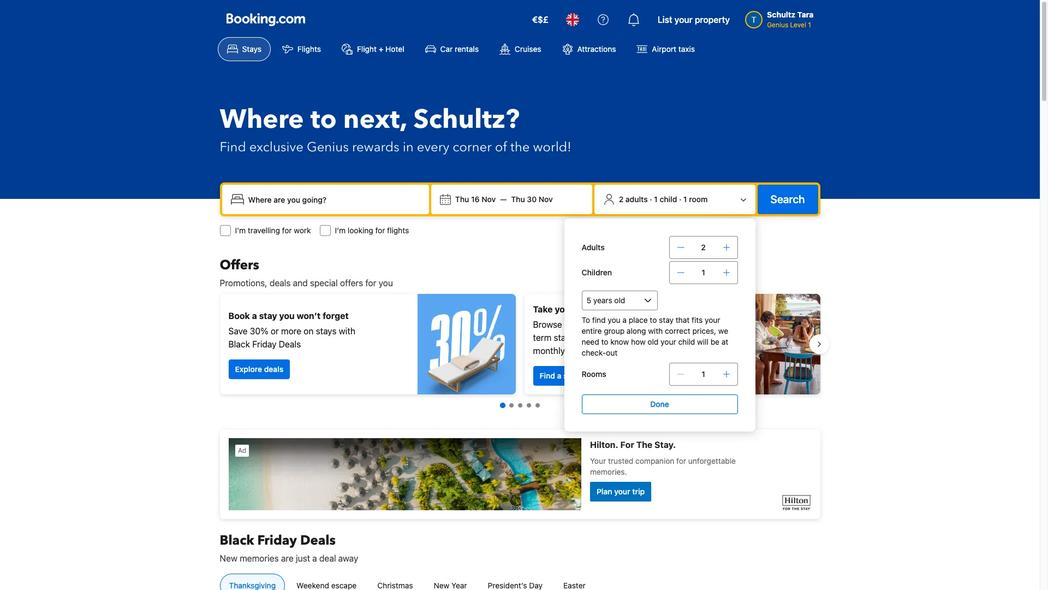 Task type: locate. For each thing, give the bounding box(es) containing it.
stay inside to find you a place to stay that fits your entire group along with correct prices, we need to know how old your child will be at check-out
[[659, 315, 674, 325]]

1 horizontal spatial stay
[[564, 371, 579, 380]]

progress bar
[[500, 403, 540, 408]]

with
[[339, 326, 356, 336], [649, 326, 663, 335]]

at inside take your longest holiday yet browse properties offering long- term stays, many at reduced monthly rates.
[[603, 333, 611, 343]]

2 left adults
[[619, 194, 624, 204]]

a right book
[[252, 311, 257, 321]]

thu
[[456, 194, 469, 204], [512, 194, 525, 204]]

child down correct
[[679, 337, 696, 346]]

0 horizontal spatial nov
[[482, 194, 496, 204]]

nov right the 30
[[539, 194, 553, 204]]

genius
[[768, 21, 789, 29], [307, 138, 349, 156]]

where to next, schultz? find exclusive genius rewards in every corner of the world!
[[220, 102, 572, 156]]

for
[[282, 226, 292, 235], [376, 226, 385, 235], [366, 278, 377, 288]]

tab list
[[211, 574, 604, 590]]

to left next,
[[311, 102, 337, 138]]

1 horizontal spatial with
[[649, 326, 663, 335]]

stay up 'or'
[[259, 311, 277, 321]]

0 vertical spatial 2
[[619, 194, 624, 204]]

0 horizontal spatial child
[[660, 194, 678, 204]]

taxis
[[679, 44, 695, 54]]

to
[[311, 102, 337, 138], [650, 315, 657, 325], [602, 337, 609, 346]]

friday down 30%
[[252, 339, 277, 349]]

a right just
[[313, 553, 317, 563]]

where
[[220, 102, 304, 138]]

offers
[[220, 256, 259, 274]]

attractions link
[[553, 37, 626, 61]]

deals up deal on the bottom
[[300, 532, 336, 550]]

for left "work"
[[282, 226, 292, 235]]

browse
[[533, 320, 563, 329]]

1 vertical spatial black
[[220, 532, 254, 550]]

deals
[[279, 339, 301, 349], [300, 532, 336, 550]]

know
[[611, 337, 629, 346]]

stay up correct
[[659, 315, 674, 325]]

you inside to find you a place to stay that fits your entire group along with correct prices, we need to know how old your child will be at check-out
[[608, 315, 621, 325]]

1 vertical spatial friday
[[258, 532, 297, 550]]

term
[[533, 333, 552, 343]]

1 right adults
[[655, 194, 658, 204]]

list your property
[[658, 15, 730, 25]]

main content
[[211, 256, 830, 590]]

child
[[660, 194, 678, 204], [679, 337, 696, 346]]

0 vertical spatial find
[[220, 138, 246, 156]]

nov right 16
[[482, 194, 496, 204]]

you right 'offers'
[[379, 278, 393, 288]]

thu left the 30
[[512, 194, 525, 204]]

0 horizontal spatial genius
[[307, 138, 349, 156]]

to up out at the right of the page
[[602, 337, 609, 346]]

2 inside button
[[619, 194, 624, 204]]

i'm
[[335, 226, 346, 235]]

memories
[[240, 553, 279, 563]]

monthly
[[533, 346, 565, 356]]

1 horizontal spatial genius
[[768, 21, 789, 29]]

for left flights
[[376, 226, 385, 235]]

stays
[[316, 326, 337, 336]]

car
[[441, 44, 453, 54]]

1 horizontal spatial you
[[379, 278, 393, 288]]

1 horizontal spatial find
[[540, 371, 556, 380]]

region containing take your longest holiday yet
[[211, 290, 830, 399]]

genius down the schultz
[[768, 21, 789, 29]]

be
[[711, 337, 720, 346]]

genius left rewards
[[307, 138, 349, 156]]

with up old
[[649, 326, 663, 335]]

explore
[[235, 364, 262, 374]]

2 for 2
[[702, 243, 706, 252]]

find
[[593, 315, 606, 325]]

find
[[220, 138, 246, 156], [540, 371, 556, 380]]

airport taxis
[[653, 44, 695, 54]]

0 vertical spatial to
[[311, 102, 337, 138]]

stay left rooms
[[564, 371, 579, 380]]

check-
[[582, 348, 606, 357]]

1 vertical spatial deals
[[300, 532, 336, 550]]

2 horizontal spatial stay
[[659, 315, 674, 325]]

+
[[379, 44, 384, 54]]

your account menu schultz tara genius level 1 element
[[746, 5, 819, 30]]

search button
[[758, 185, 819, 214]]

2 horizontal spatial you
[[608, 315, 621, 325]]

1 horizontal spatial ·
[[680, 194, 682, 204]]

1 vertical spatial to
[[650, 315, 657, 325]]

your
[[675, 15, 693, 25], [555, 304, 574, 314], [705, 315, 721, 325], [661, 337, 677, 346]]

main content containing offers
[[211, 256, 830, 590]]

booking.com image
[[226, 13, 305, 26]]

1 vertical spatial 2
[[702, 243, 706, 252]]

30
[[527, 194, 537, 204]]

1 horizontal spatial thu
[[512, 194, 525, 204]]

1 horizontal spatial nov
[[539, 194, 553, 204]]

at up out at the right of the page
[[603, 333, 611, 343]]

deals down the more
[[279, 339, 301, 349]]

list your property link
[[652, 7, 737, 33]]

in
[[403, 138, 414, 156]]

0 horizontal spatial ·
[[650, 194, 653, 204]]

black
[[229, 339, 250, 349], [220, 532, 254, 550]]

flight + hotel
[[357, 44, 405, 54]]

1 left room
[[684, 194, 688, 204]]

0 horizontal spatial thu
[[456, 194, 469, 204]]

you up the group
[[608, 315, 621, 325]]

0 vertical spatial black
[[229, 339, 250, 349]]

friday inside book a stay you won't forget save 30% or more on stays with black friday deals
[[252, 339, 277, 349]]

1 horizontal spatial 2
[[702, 243, 706, 252]]

thu 30 nov button
[[507, 190, 558, 209]]

new
[[220, 553, 238, 563]]

you inside offers promotions, deals and special offers for you
[[379, 278, 393, 288]]

0 vertical spatial deals
[[270, 278, 291, 288]]

friday inside black friday deals new memories are just a deal away
[[258, 532, 297, 550]]

schultz
[[768, 10, 796, 19]]

search for black friday deals on stays image
[[418, 294, 516, 394]]

0 horizontal spatial you
[[279, 311, 295, 321]]

0 vertical spatial genius
[[768, 21, 789, 29]]

thu 16 nov — thu 30 nov
[[456, 194, 553, 204]]

child inside button
[[660, 194, 678, 204]]

find down monthly
[[540, 371, 556, 380]]

0 horizontal spatial stay
[[259, 311, 277, 321]]

stay inside book a stay you won't forget save 30% or more on stays with black friday deals
[[259, 311, 277, 321]]

1 down 'tara'
[[809, 21, 812, 29]]

·
[[650, 194, 653, 204], [680, 194, 682, 204]]

you up the more
[[279, 311, 295, 321]]

your inside take your longest holiday yet browse properties offering long- term stays, many at reduced monthly rates.
[[555, 304, 574, 314]]

need
[[582, 337, 600, 346]]

explore deals link
[[229, 359, 290, 379]]

nov
[[482, 194, 496, 204], [539, 194, 553, 204]]

at right be
[[722, 337, 729, 346]]

€$£
[[532, 15, 549, 25]]

to down yet
[[650, 315, 657, 325]]

i'm
[[235, 226, 246, 235]]

with down forget
[[339, 326, 356, 336]]

2 thu from the left
[[512, 194, 525, 204]]

along
[[627, 326, 647, 335]]

reduced
[[613, 333, 646, 343]]

1
[[809, 21, 812, 29], [655, 194, 658, 204], [684, 194, 688, 204], [702, 268, 706, 277], [702, 369, 706, 379]]

thu left 16
[[456, 194, 469, 204]]

your right list
[[675, 15, 693, 25]]

rooms
[[582, 369, 607, 379]]

airport taxis link
[[628, 37, 705, 61]]

every
[[417, 138, 450, 156]]

friday up 'are'
[[258, 532, 297, 550]]

find down where
[[220, 138, 246, 156]]

0 horizontal spatial find
[[220, 138, 246, 156]]

1 vertical spatial child
[[679, 337, 696, 346]]

2 down room
[[702, 243, 706, 252]]

with inside book a stay you won't forget save 30% or more on stays with black friday deals
[[339, 326, 356, 336]]

a down holiday
[[623, 315, 627, 325]]

for right 'offers'
[[366, 278, 377, 288]]

property
[[695, 15, 730, 25]]

1 horizontal spatial child
[[679, 337, 696, 346]]

2 with from the left
[[649, 326, 663, 335]]

black up new
[[220, 532, 254, 550]]

travelling
[[248, 226, 280, 235]]

0 vertical spatial child
[[660, 194, 678, 204]]

1 horizontal spatial at
[[722, 337, 729, 346]]

are
[[281, 553, 294, 563]]

0 horizontal spatial with
[[339, 326, 356, 336]]

child left room
[[660, 194, 678, 204]]

world!
[[533, 138, 572, 156]]

a inside book a stay you won't forget save 30% or more on stays with black friday deals
[[252, 311, 257, 321]]

region
[[211, 290, 830, 399]]

black down save
[[229, 339, 250, 349]]

flight
[[357, 44, 377, 54]]

exclusive
[[250, 138, 304, 156]]

deals left the and
[[270, 278, 291, 288]]

stays,
[[554, 333, 577, 343]]

1 vertical spatial find
[[540, 371, 556, 380]]

tab list inside main content
[[211, 574, 604, 590]]

schultz tara genius level 1
[[768, 10, 814, 29]]

level
[[791, 21, 807, 29]]

take your longest holiday yet image
[[722, 294, 821, 394]]

offering
[[608, 320, 639, 329]]

1 vertical spatial genius
[[307, 138, 349, 156]]

0 horizontal spatial to
[[311, 102, 337, 138]]

deals
[[270, 278, 291, 288], [264, 364, 284, 374]]

0 horizontal spatial 2
[[619, 194, 624, 204]]

prices,
[[693, 326, 717, 335]]

0 vertical spatial deals
[[279, 339, 301, 349]]

30%
[[250, 326, 269, 336]]

for for work
[[282, 226, 292, 235]]

out
[[606, 348, 618, 357]]

deals right the explore
[[264, 364, 284, 374]]

properties
[[565, 320, 606, 329]]

1 vertical spatial deals
[[264, 364, 284, 374]]

forget
[[323, 311, 349, 321]]

save
[[229, 326, 248, 336]]

your right "take"
[[555, 304, 574, 314]]

find a stay link
[[533, 366, 586, 386]]

friday
[[252, 339, 277, 349], [258, 532, 297, 550]]

1 up fits at the bottom
[[702, 268, 706, 277]]

1 with from the left
[[339, 326, 356, 336]]

genius inside where to next, schultz? find exclusive genius rewards in every corner of the world!
[[307, 138, 349, 156]]

stay for find a stay
[[564, 371, 579, 380]]

will
[[698, 337, 709, 346]]

· left room
[[680, 194, 682, 204]]

0 horizontal spatial at
[[603, 333, 611, 343]]

at inside to find you a place to stay that fits your entire group along with correct prices, we need to know how old your child will be at check-out
[[722, 337, 729, 346]]

2 vertical spatial to
[[602, 337, 609, 346]]

€$£ button
[[526, 7, 556, 33]]

· right adults
[[650, 194, 653, 204]]

0 vertical spatial friday
[[252, 339, 277, 349]]



Task type: vqa. For each thing, say whether or not it's contained in the screenshot.
the how
yes



Task type: describe. For each thing, give the bounding box(es) containing it.
flights
[[387, 226, 409, 235]]

1 down the will
[[702, 369, 706, 379]]

group
[[604, 326, 625, 335]]

next,
[[344, 102, 407, 138]]

a down monthly
[[558, 371, 562, 380]]

more
[[281, 326, 302, 336]]

1 horizontal spatial to
[[602, 337, 609, 346]]

deals inside offers promotions, deals and special offers for you
[[270, 278, 291, 288]]

with inside to find you a place to stay that fits your entire group along with correct prices, we need to know how old your child will be at check-out
[[649, 326, 663, 335]]

won't
[[297, 311, 321, 321]]

take
[[533, 304, 553, 314]]

1 · from the left
[[650, 194, 653, 204]]

your down correct
[[661, 337, 677, 346]]

we
[[719, 326, 729, 335]]

rewards
[[352, 138, 400, 156]]

car rentals
[[441, 44, 479, 54]]

book
[[229, 311, 250, 321]]

stays link
[[218, 37, 271, 61]]

hotel
[[386, 44, 405, 54]]

fits
[[692, 315, 703, 325]]

the
[[511, 138, 530, 156]]

offers
[[340, 278, 363, 288]]

correct
[[665, 326, 691, 335]]

flight + hotel link
[[333, 37, 414, 61]]

rentals
[[455, 44, 479, 54]]

rates.
[[568, 346, 590, 356]]

place
[[629, 315, 648, 325]]

genius inside schultz tara genius level 1
[[768, 21, 789, 29]]

yet
[[643, 304, 656, 314]]

explore deals
[[235, 364, 284, 374]]

child inside to find you a place to stay that fits your entire group along with correct prices, we need to know how old your child will be at check-out
[[679, 337, 696, 346]]

room
[[690, 194, 708, 204]]

to
[[582, 315, 591, 325]]

black inside book a stay you won't forget save 30% or more on stays with black friday deals
[[229, 339, 250, 349]]

tara
[[798, 10, 814, 19]]

away
[[339, 553, 359, 563]]

for for flights
[[376, 226, 385, 235]]

your up prices,
[[705, 315, 721, 325]]

of
[[495, 138, 508, 156]]

offers promotions, deals and special offers for you
[[220, 256, 393, 288]]

—
[[501, 194, 507, 204]]

and
[[293, 278, 308, 288]]

many
[[580, 333, 601, 343]]

1 thu from the left
[[456, 194, 469, 204]]

attractions
[[578, 44, 616, 54]]

long-
[[641, 320, 662, 329]]

find inside where to next, schultz? find exclusive genius rewards in every corner of the world!
[[220, 138, 246, 156]]

1 nov from the left
[[482, 194, 496, 204]]

just
[[296, 553, 310, 563]]

book a stay you won't forget save 30% or more on stays with black friday deals
[[229, 311, 356, 349]]

2 horizontal spatial to
[[650, 315, 657, 325]]

your inside "link"
[[675, 15, 693, 25]]

deals inside book a stay you won't forget save 30% or more on stays with black friday deals
[[279, 339, 301, 349]]

a inside black friday deals new memories are just a deal away
[[313, 553, 317, 563]]

deals inside black friday deals new memories are just a deal away
[[300, 532, 336, 550]]

black inside black friday deals new memories are just a deal away
[[220, 532, 254, 550]]

2 adults · 1 child · 1 room
[[619, 194, 708, 204]]

to inside where to next, schultz? find exclusive genius rewards in every corner of the world!
[[311, 102, 337, 138]]

car rentals link
[[416, 37, 488, 61]]

a inside to find you a place to stay that fits your entire group along with correct prices, we need to know how old your child will be at check-out
[[623, 315, 627, 325]]

search
[[771, 193, 806, 205]]

deal
[[320, 553, 336, 563]]

2 · from the left
[[680, 194, 682, 204]]

deals inside region
[[264, 364, 284, 374]]

Where are you going? field
[[244, 190, 425, 209]]

work
[[294, 226, 311, 235]]

longest
[[576, 304, 608, 314]]

1 inside schultz tara genius level 1
[[809, 21, 812, 29]]

cruises
[[515, 44, 542, 54]]

stay for book a stay you won't forget save 30% or more on stays with black friday deals
[[259, 311, 277, 321]]

advertisement region
[[220, 429, 821, 519]]

done
[[651, 399, 670, 409]]

take your longest holiday yet browse properties offering long- term stays, many at reduced monthly rates.
[[533, 304, 662, 356]]

2 adults · 1 child · 1 room button
[[599, 189, 751, 210]]

i'm looking for flights
[[335, 226, 409, 235]]

airport
[[653, 44, 677, 54]]

old
[[648, 337, 659, 346]]

children
[[582, 268, 612, 277]]

you inside book a stay you won't forget save 30% or more on stays with black friday deals
[[279, 311, 295, 321]]

schultz?
[[414, 102, 520, 138]]

promotions,
[[220, 278, 267, 288]]

2 nov from the left
[[539, 194, 553, 204]]

list
[[658, 15, 673, 25]]

thu 16 nov button
[[451, 190, 501, 209]]

flights link
[[273, 37, 330, 61]]

flights
[[298, 44, 321, 54]]

entire
[[582, 326, 602, 335]]

2 for 2 adults · 1 child · 1 room
[[619, 194, 624, 204]]

special
[[310, 278, 338, 288]]

find a stay
[[540, 371, 579, 380]]

or
[[271, 326, 279, 336]]

for inside offers promotions, deals and special offers for you
[[366, 278, 377, 288]]

16
[[471, 194, 480, 204]]

holiday
[[610, 304, 641, 314]]

adults
[[582, 243, 605, 252]]



